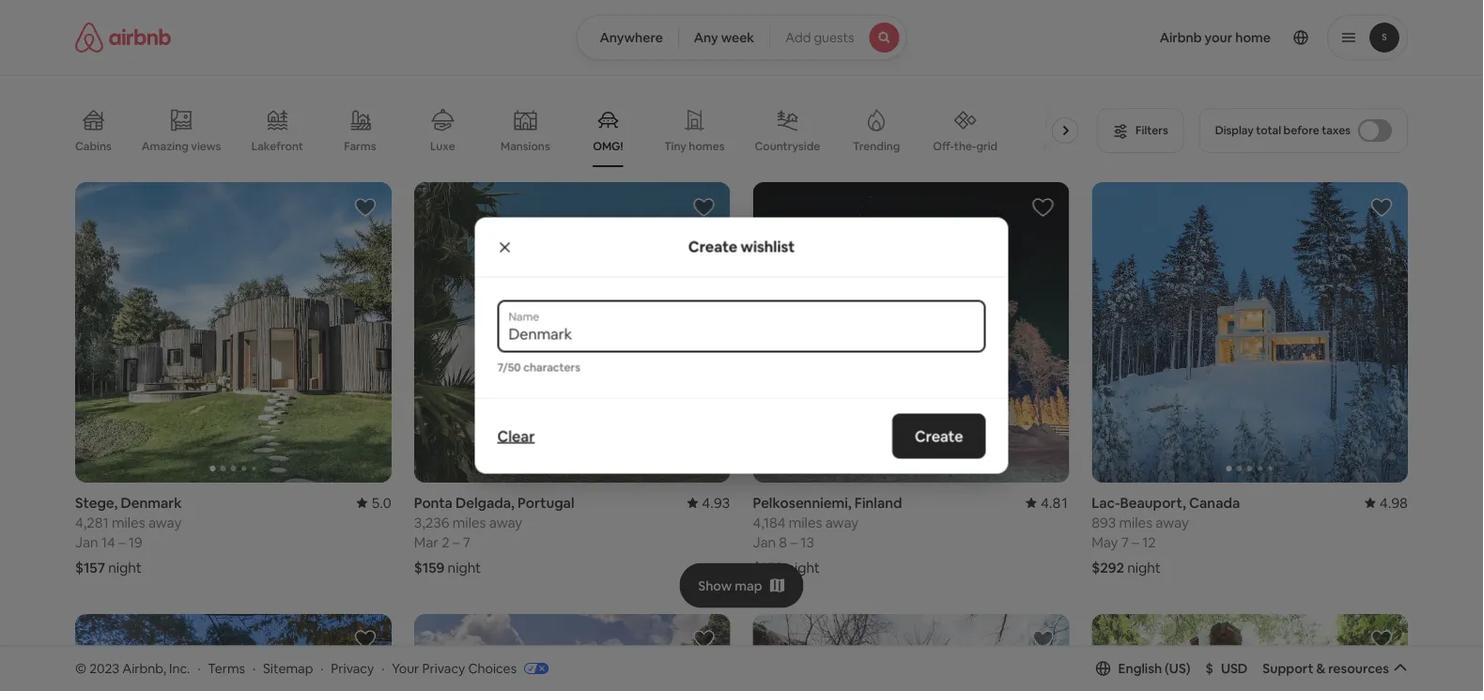 Task type: describe. For each thing, give the bounding box(es) containing it.
12
[[1142, 533, 1156, 551]]

pelkosenniemi, finland 4,184 miles away jan 8 – 13 $159 night
[[753, 494, 902, 577]]

ponta
[[414, 494, 453, 512]]

the-
[[954, 139, 976, 153]]

create for create
[[915, 426, 963, 446]]

4.98 out of 5 average rating image
[[1365, 494, 1408, 512]]

beauport,
[[1120, 494, 1186, 512]]

grid
[[976, 139, 998, 153]]

terms
[[208, 660, 245, 677]]

clear button
[[488, 418, 544, 455]]

taxes
[[1322, 123, 1351, 138]]

name this wishlist dialog
[[475, 217, 1008, 474]]

choices
[[468, 660, 517, 677]]

luxe
[[430, 139, 455, 154]]

19
[[129, 533, 143, 551]]

stege, denmark 4,281 miles away jan 14 – 19 $157 night
[[75, 494, 182, 577]]

night inside lac-beauport, canada 893 miles away may 7 – 12 $292 night
[[1127, 558, 1161, 577]]

14
[[101, 533, 115, 551]]

night inside pelkosenniemi, finland 4,184 miles away jan 8 – 13 $159 night
[[786, 558, 820, 577]]

miles inside "ponta delgada, portugal 3,236 miles away mar 2 – 7 $159 night"
[[453, 513, 486, 532]]

mar
[[414, 533, 439, 551]]

$ usd
[[1206, 660, 1248, 677]]

4.98
[[1380, 494, 1408, 512]]

trending
[[853, 139, 900, 154]]

7/50 characters
[[497, 360, 580, 375]]

group containing amazing views
[[75, 94, 1086, 167]]

lakefront
[[252, 139, 303, 154]]

– inside "ponta delgada, portugal 3,236 miles away mar 2 – 7 $159 night"
[[453, 533, 460, 551]]

$159 inside "ponta delgada, portugal 3,236 miles away mar 2 – 7 $159 night"
[[414, 558, 445, 577]]

13
[[800, 533, 814, 551]]

ponta delgada, portugal 3,236 miles away mar 2 – 7 $159 night
[[414, 494, 574, 577]]

privacy link
[[331, 660, 374, 677]]

display total before taxes
[[1215, 123, 1351, 138]]

portugal
[[518, 494, 574, 512]]

stege,
[[75, 494, 118, 512]]

english
[[1118, 660, 1162, 677]]

3,236
[[414, 513, 449, 532]]

lac-beauport, canada 893 miles away may 7 – 12 $292 night
[[1092, 494, 1240, 577]]

4.93
[[702, 494, 730, 512]]

characters
[[523, 360, 580, 375]]

$292
[[1092, 558, 1124, 577]]

miles inside "stege, denmark 4,281 miles away jan 14 – 19 $157 night"
[[112, 513, 145, 532]]

your privacy choices link
[[392, 660, 549, 678]]

7/50
[[497, 360, 521, 375]]

anywhere button
[[576, 15, 679, 60]]

2 · from the left
[[253, 660, 256, 677]]

privacy inside your privacy choices link
[[422, 660, 465, 677]]

4.93 out of 5 average rating image
[[687, 494, 730, 512]]

$159 inside pelkosenniemi, finland 4,184 miles away jan 8 – 13 $159 night
[[753, 558, 783, 577]]

usd
[[1221, 660, 1248, 677]]

miles inside pelkosenniemi, finland 4,184 miles away jan 8 – 13 $159 night
[[789, 513, 822, 532]]

anywhere
[[600, 29, 663, 46]]

add to wishlist: lac-beauport, canada image
[[1370, 196, 1393, 219]]

4 · from the left
[[381, 660, 385, 677]]

english (us)
[[1118, 660, 1191, 677]]

add to wishlist: campton, kentucky image
[[1032, 628, 1054, 651]]

8
[[779, 533, 787, 551]]

show map
[[698, 577, 762, 594]]

(us)
[[1165, 660, 1191, 677]]

lac-
[[1092, 494, 1120, 512]]

wishlist
[[741, 237, 795, 256]]

denmark
[[121, 494, 182, 512]]

display total before taxes button
[[1199, 108, 1408, 153]]

omg!
[[593, 139, 623, 154]]

total
[[1256, 123, 1281, 138]]

$157
[[75, 558, 105, 577]]

week
[[721, 29, 754, 46]]

tiny homes
[[664, 139, 725, 154]]

jan for jan 14 – 19
[[75, 533, 98, 551]]

views
[[191, 139, 221, 153]]

airbnb,
[[122, 660, 166, 677]]

clear
[[497, 426, 535, 446]]

tiny
[[664, 139, 686, 154]]

add to wishlist: pelkosenniemi, finland image
[[1032, 196, 1054, 219]]

add to wishlist: stege, denmark image
[[354, 196, 376, 219]]

map
[[735, 577, 762, 594]]



Task type: vqa. For each thing, say whether or not it's contained in the screenshot.
option group containing An entire place
no



Task type: locate. For each thing, give the bounding box(es) containing it.
night inside "stege, denmark 4,281 miles away jan 14 – 19 $157 night"
[[108, 558, 142, 577]]

none text field inside the 'name this wishlist' dialog
[[509, 325, 974, 343]]

– left 12
[[1132, 533, 1139, 551]]

0 horizontal spatial $159
[[414, 558, 445, 577]]

any week button
[[678, 15, 770, 60]]

4 night from the left
[[1127, 558, 1161, 577]]

&
[[1316, 660, 1325, 677]]

miles up 19
[[112, 513, 145, 532]]

$
[[1206, 660, 1213, 677]]

night down 13
[[786, 558, 820, 577]]

jan down 4,281
[[75, 533, 98, 551]]

your privacy choices
[[392, 660, 517, 677]]

any week
[[694, 29, 754, 46]]

1 night from the left
[[108, 558, 142, 577]]

5.0 out of 5 average rating image
[[356, 494, 391, 512]]

– right 2
[[453, 533, 460, 551]]

4,184
[[753, 513, 786, 532]]

jan inside "stege, denmark 4,281 miles away jan 14 – 19 $157 night"
[[75, 533, 98, 551]]

– inside "stege, denmark 4,281 miles away jan 14 – 19 $157 night"
[[118, 533, 125, 551]]

away
[[148, 513, 182, 532], [489, 513, 522, 532], [825, 513, 859, 532], [1156, 513, 1189, 532]]

1 horizontal spatial create
[[915, 426, 963, 446]]

4 miles from the left
[[1119, 513, 1153, 532]]

1 – from the left
[[118, 533, 125, 551]]

7 inside "ponta delgada, portugal 3,236 miles away mar 2 – 7 $159 night"
[[463, 533, 470, 551]]

miles inside lac-beauport, canada 893 miles away may 7 – 12 $292 night
[[1119, 513, 1153, 532]]

1 away from the left
[[148, 513, 182, 532]]

0 horizontal spatial jan
[[75, 533, 98, 551]]

· right terms link
[[253, 660, 256, 677]]

miles
[[112, 513, 145, 532], [453, 513, 486, 532], [789, 513, 822, 532], [1119, 513, 1153, 532]]

– inside pelkosenniemi, finland 4,184 miles away jan 8 – 13 $159 night
[[790, 533, 797, 551]]

$159 up the map on the bottom of page
[[753, 558, 783, 577]]

resources
[[1328, 660, 1389, 677]]

create button
[[892, 414, 986, 459]]

1 horizontal spatial 7
[[1121, 533, 1129, 551]]

off-
[[933, 139, 954, 153]]

·
[[197, 660, 200, 677], [253, 660, 256, 677], [321, 660, 324, 677], [381, 660, 385, 677]]

english (us) button
[[1096, 660, 1191, 677]]

– right 8
[[790, 533, 797, 551]]

7 right 2
[[463, 533, 470, 551]]

away down finland
[[825, 513, 859, 532]]

away inside pelkosenniemi, finland 4,184 miles away jan 8 – 13 $159 night
[[825, 513, 859, 532]]

893
[[1092, 513, 1116, 532]]

1 7 from the left
[[463, 533, 470, 551]]

add guests
[[785, 29, 854, 46]]

7 right may
[[1121, 533, 1129, 551]]

0 horizontal spatial create
[[688, 237, 737, 256]]

add guests button
[[769, 15, 907, 60]]

None text field
[[509, 325, 974, 343]]

5.0
[[371, 494, 391, 512]]

support
[[1263, 660, 1314, 677]]

amazing
[[142, 139, 189, 153]]

2 night from the left
[[448, 558, 481, 577]]

2023
[[89, 660, 119, 677]]

2 away from the left
[[489, 513, 522, 532]]

1 horizontal spatial $159
[[753, 558, 783, 577]]

2 privacy from the left
[[422, 660, 465, 677]]

guests
[[814, 29, 854, 46]]

homes
[[689, 139, 725, 154]]

3 miles from the left
[[789, 513, 822, 532]]

terms · sitemap · privacy
[[208, 660, 374, 677]]

add to wishlist: springfield, missouri image
[[693, 628, 715, 651]]

0 horizontal spatial 7
[[463, 533, 470, 551]]

privacy right the your
[[422, 660, 465, 677]]

© 2023 airbnb, inc. ·
[[75, 660, 200, 677]]

3 away from the left
[[825, 513, 859, 532]]

1 miles from the left
[[112, 513, 145, 532]]

jan for jan 8 – 13
[[753, 533, 776, 551]]

©
[[75, 660, 87, 677]]

privacy down "add to wishlist: rhinebeck, new york" image
[[331, 660, 374, 677]]

None search field
[[576, 15, 907, 60]]

jan inside pelkosenniemi, finland 4,184 miles away jan 8 – 13 $159 night
[[753, 533, 776, 551]]

· right inc.
[[197, 660, 200, 677]]

farms
[[344, 139, 376, 154]]

–
[[118, 533, 125, 551], [453, 533, 460, 551], [790, 533, 797, 551], [1132, 533, 1139, 551]]

away down denmark
[[148, 513, 182, 532]]

pelkosenniemi,
[[753, 494, 852, 512]]

delgada,
[[456, 494, 515, 512]]

0 vertical spatial create
[[688, 237, 737, 256]]

away inside lac-beauport, canada 893 miles away may 7 – 12 $292 night
[[1156, 513, 1189, 532]]

off-the-grid
[[933, 139, 998, 153]]

· left the your
[[381, 660, 385, 677]]

4,281
[[75, 513, 109, 532]]

$159 down mar
[[414, 558, 445, 577]]

your
[[392, 660, 419, 677]]

4.81
[[1041, 494, 1069, 512]]

group
[[75, 94, 1086, 167], [75, 182, 391, 483], [414, 182, 730, 483], [753, 182, 1069, 483], [1092, 182, 1408, 483], [75, 614, 391, 691], [414, 614, 730, 691], [753, 614, 1069, 691], [1092, 614, 1408, 691]]

sitemap link
[[263, 660, 313, 677]]

night inside "ponta delgada, portugal 3,236 miles away mar 2 – 7 $159 night"
[[448, 558, 481, 577]]

2 $159 from the left
[[753, 558, 783, 577]]

add to wishlist: rhinebeck, new york image
[[354, 628, 376, 651]]

away down beauport,
[[1156, 513, 1189, 532]]

0 horizontal spatial privacy
[[331, 660, 374, 677]]

may
[[1092, 533, 1118, 551]]

1 jan from the left
[[75, 533, 98, 551]]

mansions
[[501, 139, 550, 154]]

– inside lac-beauport, canada 893 miles away may 7 – 12 $292 night
[[1132, 533, 1139, 551]]

miles up 13
[[789, 513, 822, 532]]

4 – from the left
[[1132, 533, 1139, 551]]

away inside "stege, denmark 4,281 miles away jan 14 – 19 $157 night"
[[148, 513, 182, 532]]

2 7 from the left
[[1121, 533, 1129, 551]]

4.81 out of 5 average rating image
[[1026, 494, 1069, 512]]

privacy
[[331, 660, 374, 677], [422, 660, 465, 677]]

cabins
[[75, 139, 112, 154]]

add to wishlist: ponta delgada, portugal image
[[693, 196, 715, 219]]

$159
[[414, 558, 445, 577], [753, 558, 783, 577]]

1 · from the left
[[197, 660, 200, 677]]

away down delgada,
[[489, 513, 522, 532]]

inc.
[[169, 660, 190, 677]]

night down 2
[[448, 558, 481, 577]]

night
[[108, 558, 142, 577], [448, 558, 481, 577], [786, 558, 820, 577], [1127, 558, 1161, 577]]

1 vertical spatial create
[[915, 426, 963, 446]]

– left 19
[[118, 533, 125, 551]]

play
[[1043, 139, 1065, 154]]

show map button
[[679, 563, 804, 608]]

4 away from the left
[[1156, 513, 1189, 532]]

1 privacy from the left
[[331, 660, 374, 677]]

night down 12
[[1127, 558, 1161, 577]]

2 – from the left
[[453, 533, 460, 551]]

away inside "ponta delgada, portugal 3,236 miles away mar 2 – 7 $159 night"
[[489, 513, 522, 532]]

3 – from the left
[[790, 533, 797, 551]]

2 jan from the left
[[753, 533, 776, 551]]

sitemap
[[263, 660, 313, 677]]

amazing views
[[142, 139, 221, 153]]

add
[[785, 29, 811, 46]]

canada
[[1189, 494, 1240, 512]]

create
[[688, 237, 737, 256], [915, 426, 963, 446]]

none search field containing anywhere
[[576, 15, 907, 60]]

support & resources
[[1263, 660, 1389, 677]]

profile element
[[930, 0, 1408, 75]]

1 horizontal spatial privacy
[[422, 660, 465, 677]]

jan left 8
[[753, 533, 776, 551]]

create wishlist
[[688, 237, 795, 256]]

add to wishlist: lumberton, texas image
[[1370, 628, 1393, 651]]

create inside 'button'
[[915, 426, 963, 446]]

miles down delgada,
[[453, 513, 486, 532]]

terms link
[[208, 660, 245, 677]]

night down 19
[[108, 558, 142, 577]]

create for create wishlist
[[688, 237, 737, 256]]

show
[[698, 577, 732, 594]]

countryside
[[755, 139, 820, 154]]

support & resources button
[[1263, 660, 1408, 677]]

display
[[1215, 123, 1254, 138]]

3 night from the left
[[786, 558, 820, 577]]

7 inside lac-beauport, canada 893 miles away may 7 – 12 $292 night
[[1121, 533, 1129, 551]]

· left the privacy link in the left bottom of the page
[[321, 660, 324, 677]]

jan
[[75, 533, 98, 551], [753, 533, 776, 551]]

2 miles from the left
[[453, 513, 486, 532]]

before
[[1284, 123, 1319, 138]]

1 horizontal spatial jan
[[753, 533, 776, 551]]

1 $159 from the left
[[414, 558, 445, 577]]

finland
[[855, 494, 902, 512]]

3 · from the left
[[321, 660, 324, 677]]

any
[[694, 29, 718, 46]]

miles up 12
[[1119, 513, 1153, 532]]



